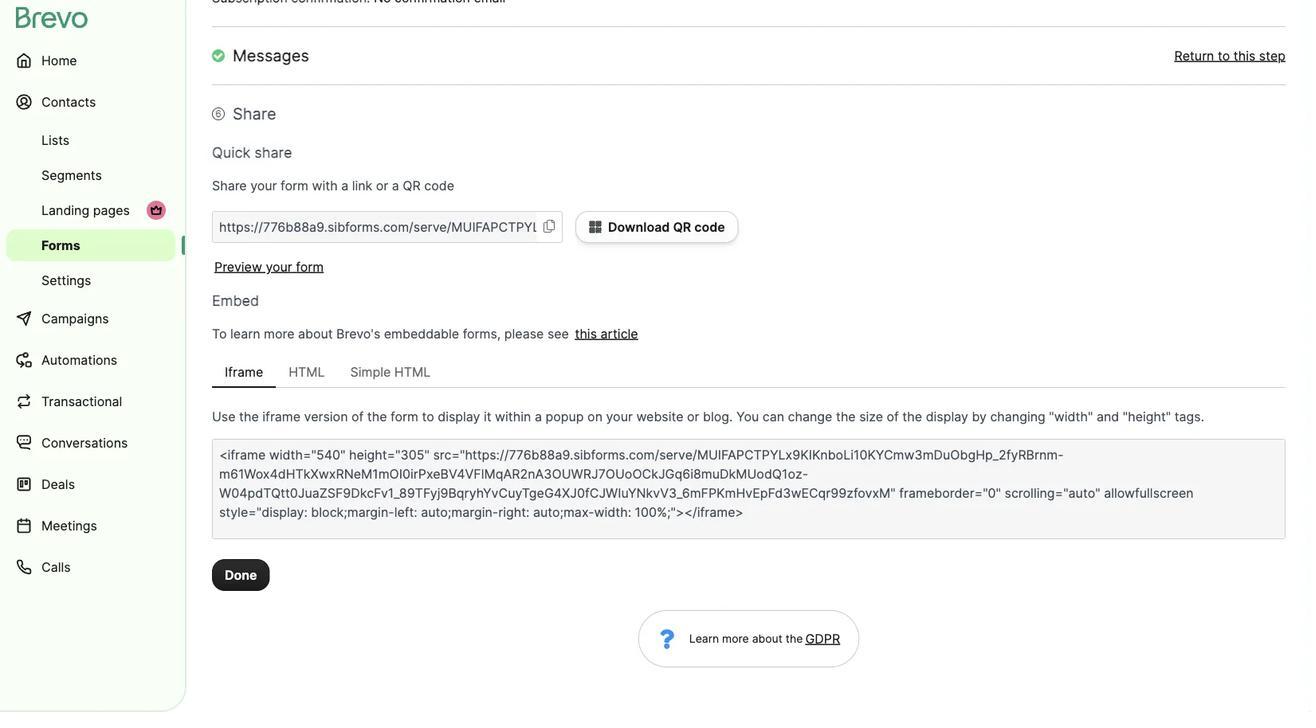 Task type: describe. For each thing, give the bounding box(es) containing it.
calls
[[41, 560, 71, 575]]

0 horizontal spatial or
[[376, 178, 389, 193]]

article
[[601, 326, 638, 342]]

download qr code
[[608, 219, 725, 235]]

pages
[[93, 202, 130, 218]]

transactional link
[[6, 383, 175, 421]]

can
[[763, 409, 785, 425]]

with
[[312, 178, 338, 193]]

return
[[1175, 48, 1215, 63]]

lists link
[[6, 124, 175, 156]]

to
[[212, 326, 227, 342]]

gdpr link
[[803, 630, 840, 649]]

1 of from the left
[[352, 409, 364, 425]]

iframe
[[225, 364, 263, 380]]

landing pages link
[[6, 195, 175, 226]]

<iframe width="540" height="305" src="https://776b88a9.sibforms.com/serve/MUIFAPCTPYLx9KIKnboLi10KYCmw3mDuObgHp_2fyRBrnm-m61Wox4dHTkXwxRNeM1mOI0irPxeBV4VFlMqAR2nA3OUWRJ7OUoOCkJGq6i8muDkMUodQ1oz-W04pdTQtt0JuaZSF9DkcFv1_89TFyj9BqryhYvCuyTgeG4XJ0fCJWIuYNkvV3_6mFPKmHvEpFd3wECqr99zfovxM" frameborder="0" scrolling="auto" allowfullscreen style="display: block;margin-left: auto;margin-right: auto;max-width: 100%;"></iframe> text field
[[213, 440, 1285, 539]]

the inside learn more about the gdpr
[[786, 633, 803, 646]]

2 vertical spatial your
[[606, 409, 633, 425]]

2 html from the left
[[394, 364, 431, 380]]

blog.
[[703, 409, 733, 425]]

simple html link
[[338, 356, 443, 388]]

home link
[[6, 41, 175, 80]]

6
[[215, 108, 221, 120]]

simple html
[[350, 364, 431, 380]]

segments
[[41, 167, 102, 183]]

meetings link
[[6, 507, 175, 545]]

deals
[[41, 477, 75, 492]]

return image
[[212, 49, 225, 62]]

popup
[[546, 409, 584, 425]]

qr inside download qr code button
[[673, 219, 691, 235]]

embeddable
[[384, 326, 459, 342]]

html link
[[276, 356, 338, 388]]

download
[[608, 219, 670, 235]]

0 horizontal spatial code
[[424, 178, 454, 193]]

calls link
[[6, 548, 175, 587]]

link
[[352, 178, 373, 193]]

share for share your form with a link or a qr code
[[212, 178, 247, 193]]

quick share
[[212, 144, 292, 161]]

simple
[[350, 364, 391, 380]]

your for share
[[250, 178, 277, 193]]

changing
[[990, 409, 1046, 425]]

0 horizontal spatial this
[[575, 326, 597, 342]]

done button
[[212, 560, 270, 592]]

version
[[304, 409, 348, 425]]

0 horizontal spatial to
[[422, 409, 434, 425]]

1 html from the left
[[289, 364, 325, 380]]

more inside learn more about the gdpr
[[722, 633, 749, 646]]

2 horizontal spatial a
[[535, 409, 542, 425]]

2 of from the left
[[887, 409, 899, 425]]

settings link
[[6, 265, 175, 297]]

download qr code button
[[576, 211, 739, 243]]

return to this step button
[[1175, 46, 1286, 65]]

embed
[[212, 292, 259, 309]]

left___rvooi image
[[150, 204, 163, 217]]

automations
[[41, 352, 117, 368]]

settings
[[41, 273, 91, 288]]

contacts
[[41, 94, 96, 110]]

it
[[484, 409, 492, 425]]

and
[[1097, 409, 1120, 425]]



Task type: vqa. For each thing, say whether or not it's contained in the screenshot.
Contacts link on the top of the page
yes



Task type: locate. For each thing, give the bounding box(es) containing it.
forms link
[[6, 230, 175, 261]]

about inside learn more about the gdpr
[[752, 633, 783, 646]]

form down simple html link
[[391, 409, 418, 425]]

1 vertical spatial this
[[575, 326, 597, 342]]

code right the "download"
[[695, 219, 725, 235]]

this right see
[[575, 326, 597, 342]]

to
[[1218, 48, 1230, 63], [422, 409, 434, 425]]

None text field
[[213, 212, 537, 242]]

see
[[548, 326, 569, 342]]

form
[[281, 178, 308, 193], [296, 259, 324, 275], [391, 409, 418, 425]]

display left it at the bottom left of page
[[438, 409, 480, 425]]

preview your form
[[214, 259, 324, 275]]

of
[[352, 409, 364, 425], [887, 409, 899, 425]]

1 horizontal spatial or
[[687, 409, 700, 425]]

about up html link
[[298, 326, 333, 342]]

size
[[860, 409, 883, 425]]

"width"
[[1049, 409, 1093, 425]]

1 horizontal spatial about
[[752, 633, 783, 646]]

html up "version"
[[289, 364, 325, 380]]

segments link
[[6, 159, 175, 191]]

conversations
[[41, 435, 128, 451]]

on
[[588, 409, 603, 425]]

1 horizontal spatial a
[[392, 178, 399, 193]]

your
[[250, 178, 277, 193], [266, 259, 292, 275], [606, 409, 633, 425]]

1 vertical spatial or
[[687, 409, 700, 425]]

lists
[[41, 132, 70, 148]]

share right 6
[[233, 104, 276, 124]]

the right the use
[[239, 409, 259, 425]]

to down simple html link
[[422, 409, 434, 425]]

your right preview
[[266, 259, 292, 275]]

contacts link
[[6, 83, 175, 121]]

1 vertical spatial qr
[[673, 219, 691, 235]]

landing pages
[[41, 202, 130, 218]]

1 horizontal spatial qr
[[673, 219, 691, 235]]

0 vertical spatial more
[[264, 326, 295, 342]]

form right preview
[[296, 259, 324, 275]]

use the iframe version of the form to display it within a popup on your website or blog. you can change the size of the display by changing "width" and "height" tags.
[[212, 409, 1205, 425]]

done
[[225, 568, 257, 583]]

0 horizontal spatial about
[[298, 326, 333, 342]]

meetings
[[41, 518, 97, 534]]

gdpr
[[806, 631, 840, 647]]

form left with
[[281, 178, 308, 193]]

0 vertical spatial about
[[298, 326, 333, 342]]

to right return
[[1218, 48, 1230, 63]]

share
[[255, 144, 292, 161]]

0 horizontal spatial html
[[289, 364, 325, 380]]

deals link
[[6, 466, 175, 504]]

your down share
[[250, 178, 277, 193]]

code right link
[[424, 178, 454, 193]]

share
[[233, 104, 276, 124], [212, 178, 247, 193]]

"height"
[[1123, 409, 1171, 425]]

quick
[[212, 144, 251, 161]]

1 vertical spatial code
[[695, 219, 725, 235]]

0 vertical spatial qr
[[403, 178, 421, 193]]

1 horizontal spatial more
[[722, 633, 749, 646]]

1 horizontal spatial display
[[926, 409, 969, 425]]

1 display from the left
[[438, 409, 480, 425]]

website
[[636, 409, 684, 425]]

please
[[505, 326, 544, 342]]

html down embeddable
[[394, 364, 431, 380]]

automations link
[[6, 341, 175, 379]]

code inside button
[[695, 219, 725, 235]]

to inside the return to this step button
[[1218, 48, 1230, 63]]

learn more about the gdpr
[[689, 631, 840, 647]]

share for share
[[233, 104, 276, 124]]

campaigns link
[[6, 300, 175, 338]]

campaigns
[[41, 311, 109, 326]]

share down the quick at the left top
[[212, 178, 247, 193]]

this
[[1234, 48, 1256, 63], [575, 326, 597, 342]]

display left by
[[926, 409, 969, 425]]

more
[[264, 326, 295, 342], [722, 633, 749, 646]]

the left size
[[836, 409, 856, 425]]

the left gdpr on the right bottom of the page
[[786, 633, 803, 646]]

a right link
[[392, 178, 399, 193]]

transactional
[[41, 394, 122, 409]]

share your form with a link or a qr code
[[212, 178, 454, 193]]

home
[[41, 53, 77, 68]]

return to this step
[[1175, 48, 1286, 63]]

0 vertical spatial or
[[376, 178, 389, 193]]

of right size
[[887, 409, 899, 425]]

0 vertical spatial this
[[1234, 48, 1256, 63]]

tags.
[[1175, 409, 1205, 425]]

a
[[341, 178, 349, 193], [392, 178, 399, 193], [535, 409, 542, 425]]

of right "version"
[[352, 409, 364, 425]]

change
[[788, 409, 833, 425]]

html
[[289, 364, 325, 380], [394, 364, 431, 380]]

0 vertical spatial to
[[1218, 48, 1230, 63]]

the down simple
[[367, 409, 387, 425]]

or
[[376, 178, 389, 193], [687, 409, 700, 425]]

2 vertical spatial form
[[391, 409, 418, 425]]

the
[[239, 409, 259, 425], [367, 409, 387, 425], [836, 409, 856, 425], [903, 409, 923, 425], [786, 633, 803, 646]]

1 vertical spatial about
[[752, 633, 783, 646]]

qr right link
[[403, 178, 421, 193]]

iframe
[[263, 409, 301, 425]]

brevo's
[[336, 326, 380, 342]]

0 horizontal spatial a
[[341, 178, 349, 193]]

1 vertical spatial your
[[266, 259, 292, 275]]

the right size
[[903, 409, 923, 425]]

iframe link
[[212, 356, 276, 388]]

0 vertical spatial your
[[250, 178, 277, 193]]

0 horizontal spatial of
[[352, 409, 364, 425]]

1 vertical spatial to
[[422, 409, 434, 425]]

0 horizontal spatial display
[[438, 409, 480, 425]]

by
[[972, 409, 987, 425]]

0 vertical spatial share
[[233, 104, 276, 124]]

or left the blog.
[[687, 409, 700, 425]]

display
[[438, 409, 480, 425], [926, 409, 969, 425]]

learn
[[689, 633, 719, 646]]

forms,
[[463, 326, 501, 342]]

qr
[[403, 178, 421, 193], [673, 219, 691, 235]]

use
[[212, 409, 236, 425]]

1 vertical spatial share
[[212, 178, 247, 193]]

you
[[737, 409, 759, 425]]

0 vertical spatial form
[[281, 178, 308, 193]]

form for share
[[281, 178, 308, 193]]

learn
[[230, 326, 260, 342]]

1 horizontal spatial to
[[1218, 48, 1230, 63]]

within
[[495, 409, 531, 425]]

code
[[424, 178, 454, 193], [695, 219, 725, 235]]

or right link
[[376, 178, 389, 193]]

conversations link
[[6, 424, 175, 462]]

landing
[[41, 202, 89, 218]]

1 vertical spatial form
[[296, 259, 324, 275]]

this article link
[[573, 326, 638, 342]]

to learn more about brevo's embeddable forms, please see this article
[[212, 326, 638, 342]]

1 horizontal spatial of
[[887, 409, 899, 425]]

step
[[1259, 48, 1286, 63]]

qr right the "download"
[[673, 219, 691, 235]]

form for preview
[[296, 259, 324, 275]]

your for preview
[[266, 259, 292, 275]]

forms
[[41, 238, 80, 253]]

0 horizontal spatial qr
[[403, 178, 421, 193]]

preview
[[214, 259, 262, 275]]

preview your form link
[[212, 259, 324, 275]]

this inside button
[[1234, 48, 1256, 63]]

about
[[298, 326, 333, 342], [752, 633, 783, 646]]

your right on
[[606, 409, 633, 425]]

a right the "within"
[[535, 409, 542, 425]]

0 vertical spatial code
[[424, 178, 454, 193]]

0 horizontal spatial more
[[264, 326, 295, 342]]

a left link
[[341, 178, 349, 193]]

1 horizontal spatial code
[[695, 219, 725, 235]]

messages
[[233, 46, 309, 65]]

1 horizontal spatial html
[[394, 364, 431, 380]]

1 horizontal spatial this
[[1234, 48, 1256, 63]]

this left step
[[1234, 48, 1256, 63]]

2 display from the left
[[926, 409, 969, 425]]

about left gdpr link
[[752, 633, 783, 646]]

1 vertical spatial more
[[722, 633, 749, 646]]



